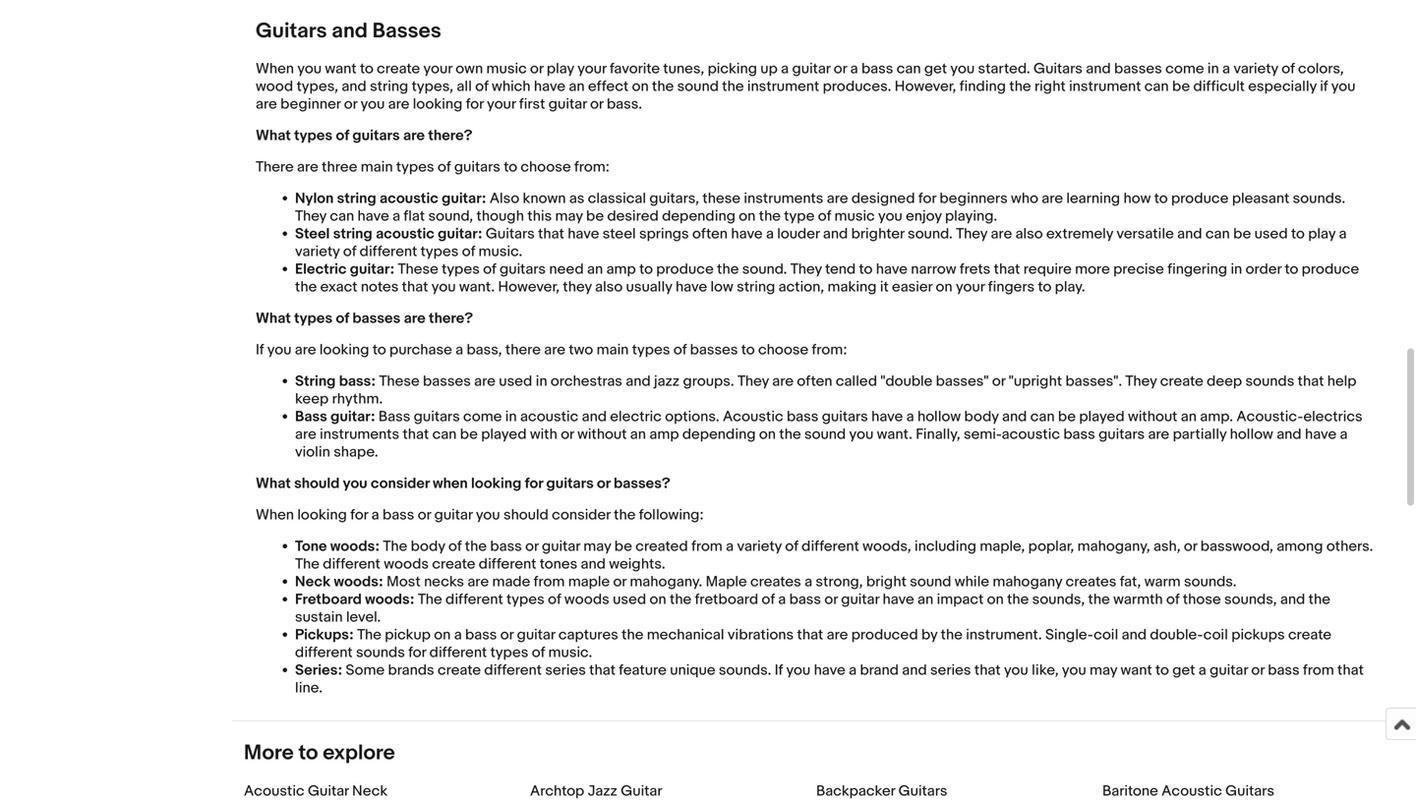 Task type: locate. For each thing, give the bounding box(es) containing it.
the inside the bass guitars come in acoustic and electric options. acoustic bass guitars have a hollow body and can be played without an amp. acoustic-electrics are instruments that can be played with or without an amp depending on the sound you want. finally, semi-acoustic bass guitars are partially hollow and have a violin shape.
[[779, 426, 801, 443]]

you inside also known as classical guitars, these instruments are designed for beginners who are learning how to produce pleasant sounds. they can have a flat sound, though this may be desired depending on the type of music you enjoy playing.
[[878, 207, 903, 225]]

woods:
[[330, 538, 380, 556], [334, 573, 383, 591], [365, 591, 414, 609]]

1 horizontal spatial should
[[503, 506, 549, 524]]

1 horizontal spatial played
[[1079, 408, 1125, 426]]

sound. right low
[[742, 261, 787, 278]]

these down steel string acoustic guitar:
[[398, 261, 438, 278]]

however, inside these types of guitars need an amp to produce the sound. they tend to have narrow frets that require more precise fingering in order to produce the exact notes that you want. however, they also usually have low string action, making it easier on your fingers to play.
[[498, 278, 560, 296]]

2 horizontal spatial used
[[1254, 225, 1288, 243]]

1 series from the left
[[545, 662, 586, 679]]

an inside when you want to create your own music or play your favorite tunes, picking up a guitar or a bass can get you started. guitars and basses come in a variety of colors, wood types, and string types, all of which have an effect on the sound the instrument produces. however, finding the right instrument can be difficult especially if you are beginner or you are looking for your first guitar or bass.
[[569, 78, 585, 95]]

create right pickups
[[1288, 626, 1332, 644]]

0 vertical spatial come
[[1165, 60, 1204, 78]]

0 vertical spatial get
[[924, 60, 947, 78]]

1 vertical spatial these
[[379, 373, 420, 390]]

produce
[[1171, 190, 1229, 207], [656, 261, 714, 278], [1302, 261, 1359, 278]]

0 vertical spatial what
[[256, 127, 291, 145]]

2 vertical spatial sound
[[910, 573, 951, 591]]

what for what types of basses are there?
[[256, 310, 291, 327]]

captures
[[558, 626, 618, 644]]

on right effect
[[632, 78, 649, 95]]

and left basses
[[332, 18, 368, 44]]

sound.
[[908, 225, 953, 243], [742, 261, 787, 278]]

have inside also known as classical guitars, these instruments are designed for beginners who are learning how to produce pleasant sounds. they can have a flat sound, though this may be desired depending on the type of music you enjoy playing.
[[358, 207, 389, 225]]

music
[[486, 60, 527, 78], [834, 207, 875, 225]]

and up tend
[[823, 225, 848, 243]]

on inside the bass guitars come in acoustic and electric options. acoustic bass guitars have a hollow body and can be played without an amp. acoustic-electrics are instruments that can be played with or without an amp depending on the sound you want. finally, semi-acoustic bass guitars are partially hollow and have a violin shape.
[[759, 426, 776, 443]]

sounds, up single-
[[1032, 591, 1085, 609]]

or inside the different types of woods used on the fretboard of a bass or guitar have an impact on the sounds, the warmth of those sounds, and the sustain level.
[[824, 591, 838, 609]]

different
[[360, 243, 417, 261], [802, 538, 859, 556], [323, 556, 380, 573], [479, 556, 536, 573], [445, 591, 503, 609], [295, 644, 353, 662], [429, 644, 487, 662], [484, 662, 542, 679]]

an inside these types of guitars need an amp to produce the sound. they tend to have narrow frets that require more precise fingering in order to produce the exact notes that you want. however, they also usually have low string action, making it easier on your fingers to play.
[[587, 261, 603, 278]]

1 horizontal spatial sounds,
[[1224, 591, 1277, 609]]

have inside when you want to create your own music or play your favorite tunes, picking up a guitar or a bass can get you started. guitars and basses come in a variety of colors, wood types, and string types, all of which have an effect on the sound the instrument produces. however, finding the right instrument can be difficult especially if you are beginner or you are looking for your first guitar or bass.
[[534, 78, 566, 95]]

the down these basses are used in orchestras and jazz groups. they are often called "double basses" or "upright basses". they create deep sounds that help keep rhythm.
[[779, 426, 801, 443]]

a inside the pickup on a bass or guitar captures the mechanical vibrations that are produced by the instrument. single-coil and double-coil pickups create different sounds for different types of music.
[[454, 626, 462, 644]]

sounds up the acoustic-
[[1245, 373, 1294, 390]]

instruments up louder
[[744, 190, 823, 207]]

string inside when you want to create your own music or play your favorite tunes, picking up a guitar or a bass can get you started. guitars and basses come in a variety of colors, wood types, and string types, all of which have an effect on the sound the instrument produces. however, finding the right instrument can be difficult especially if you are beginner or you are looking for your first guitar or bass.
[[370, 78, 408, 95]]

0 vertical spatial from
[[691, 538, 723, 556]]

different left tones
[[479, 556, 536, 573]]

0 horizontal spatial produce
[[656, 261, 714, 278]]

for right some
[[408, 644, 426, 662]]

coil down those
[[1203, 626, 1228, 644]]

0 vertical spatial sound
[[677, 78, 719, 95]]

often
[[692, 225, 728, 243], [797, 373, 832, 390]]

2 vertical spatial variety
[[737, 538, 782, 556]]

1 horizontal spatial also
[[1015, 225, 1043, 243]]

or left bass.
[[590, 95, 603, 113]]

series:
[[295, 662, 342, 679]]

in inside these basses are used in orchestras and jazz groups. they are often called "double basses" or "upright basses". they create deep sounds that help keep rhythm.
[[536, 373, 547, 390]]

are inside guitars that have steel springs often have a louder and brighter sound. they are also extremely versatile and can be used to play a variety of different types of music.
[[991, 225, 1012, 243]]

1 horizontal spatial sound
[[804, 426, 846, 443]]

also down who
[[1015, 225, 1043, 243]]

different right the most at the bottom
[[445, 591, 503, 609]]

basses inside these basses are used in orchestras and jazz groups. they are often called "double basses" or "upright basses". they create deep sounds that help keep rhythm.
[[423, 373, 471, 390]]

1 vertical spatial amp
[[649, 426, 679, 443]]

string right low
[[737, 278, 775, 296]]

you inside the bass guitars come in acoustic and electric options. acoustic bass guitars have a hollow body and can be played without an amp. acoustic-electrics are instruments that can be played with or without an amp depending on the sound you want. finally, semi-acoustic bass guitars are partially hollow and have a violin shape.
[[849, 426, 874, 443]]

brand
[[860, 662, 899, 679]]

there?
[[428, 127, 472, 145], [429, 310, 473, 327]]

sounds
[[1245, 373, 1294, 390], [356, 644, 405, 662]]

instruments
[[744, 190, 823, 207], [320, 426, 399, 443]]

0 horizontal spatial music.
[[478, 243, 522, 261]]

if you are looking to purchase a bass, there are two main types of basses to choose from:
[[256, 341, 847, 359]]

guitar: left also
[[442, 190, 486, 207]]

pleasant
[[1232, 190, 1290, 207]]

sounds. down vibrations
[[719, 662, 771, 679]]

frets
[[960, 261, 991, 278]]

on
[[632, 78, 649, 95], [739, 207, 756, 225], [936, 278, 953, 296], [759, 426, 776, 443], [650, 591, 666, 609], [987, 591, 1004, 609], [434, 626, 451, 644]]

electrics
[[1303, 408, 1363, 426]]

however, left the they
[[498, 278, 560, 296]]

2 when from the top
[[256, 506, 294, 524]]

basswood,
[[1201, 538, 1273, 556]]

when
[[256, 60, 294, 78], [256, 506, 294, 524]]

0 vertical spatial variety
[[1234, 60, 1278, 78]]

they up acoustic
[[737, 373, 769, 390]]

in
[[1207, 60, 1219, 78], [1231, 261, 1242, 278], [536, 373, 547, 390], [505, 408, 517, 426]]

be inside when you want to create your own music or play your favorite tunes, picking up a guitar or a bass can get you started. guitars and basses come in a variety of colors, wood types, and string types, all of which have an effect on the sound the instrument produces. however, finding the right instrument can be difficult especially if you are beginner or you are looking for your first guitar or bass.
[[1172, 78, 1190, 95]]

produce inside also known as classical guitars, these instruments are designed for beginners who are learning how to produce pleasant sounds. they can have a flat sound, though this may be desired depending on the type of music you enjoy playing.
[[1171, 190, 1229, 207]]

variety
[[1234, 60, 1278, 78], [295, 243, 340, 261], [737, 538, 782, 556]]

0 horizontal spatial if
[[256, 341, 264, 359]]

music up tend
[[834, 207, 875, 225]]

music right own
[[486, 60, 527, 78]]

there? up the there are three main types of guitars to choose from:
[[428, 127, 472, 145]]

types, right wood
[[297, 78, 338, 95]]

the left the type
[[759, 207, 781, 225]]

of inside the pickup on a bass or guitar captures the mechanical vibrations that are produced by the instrument. single-coil and double-coil pickups create different sounds for different types of music.
[[532, 644, 545, 662]]

without down orchestras
[[577, 426, 627, 443]]

0 horizontal spatial may
[[555, 207, 583, 225]]

1 vertical spatial guitars
[[1034, 60, 1083, 78]]

that inside the bass guitars come in acoustic and electric options. acoustic bass guitars have a hollow body and can be played without an amp. acoustic-electrics are instruments that can be played with or without an amp depending on the sound you want. finally, semi-acoustic bass guitars are partially hollow and have a violin shape.
[[403, 426, 429, 443]]

have left brand on the right bottom of page
[[814, 662, 845, 679]]

1 vertical spatial sound.
[[742, 261, 787, 278]]

types, left all
[[412, 78, 453, 95]]

an left amp.
[[1181, 408, 1197, 426]]

fretboard woods:
[[295, 591, 414, 609]]

these
[[398, 261, 438, 278], [379, 373, 420, 390]]

can
[[897, 60, 921, 78], [1144, 78, 1169, 95], [330, 207, 354, 225], [1206, 225, 1230, 243], [1030, 408, 1055, 426], [432, 426, 457, 443]]

choose up these basses are used in orchestras and jazz groups. they are often called "double basses" or "upright basses". they create deep sounds that help keep rhythm.
[[758, 341, 809, 359]]

be inside the body of the bass or guitar may be created from a variety of different woods, including maple, poplar, mahogany, ash, or basswood, among others. the different woods create different tones and weights.
[[614, 538, 632, 556]]

in inside when you want to create your own music or play your favorite tunes, picking up a guitar or a bass can get you started. guitars and basses come in a variety of colors, wood types, and string types, all of which have an effect on the sound the instrument produces. however, finding the right instrument can be difficult especially if you are beginner or you are looking for your first guitar or bass.
[[1207, 60, 1219, 78]]

flat
[[404, 207, 425, 225]]

1 what from the top
[[256, 127, 291, 145]]

different up notes
[[360, 243, 417, 261]]

in left with
[[505, 408, 517, 426]]

in down if you are looking to purchase a bass, there are two main types of basses to choose from:
[[536, 373, 547, 390]]

acoustic down "upright
[[1002, 426, 1060, 443]]

a inside also known as classical guitars, these instruments are designed for beginners who are learning how to produce pleasant sounds. they can have a flat sound, though this may be desired depending on the type of music you enjoy playing.
[[392, 207, 400, 225]]

what for what should you consider when looking for guitars or basses?
[[256, 475, 291, 493]]

music. down though
[[478, 243, 522, 261]]

2 series from the left
[[930, 662, 971, 679]]

variety up exact
[[295, 243, 340, 261]]

there
[[256, 158, 294, 176]]

have left flat
[[358, 207, 389, 225]]

that inside these basses are used in orchestras and jazz groups. they are often called "double basses" or "upright basses". they create deep sounds that help keep rhythm.
[[1298, 373, 1324, 390]]

favorite
[[610, 60, 660, 78]]

want inside when you want to create your own music or play your favorite tunes, picking up a guitar or a bass can get you started. guitars and basses come in a variety of colors, wood types, and string types, all of which have an effect on the sound the instrument produces. however, finding the right instrument can be difficult especially if you are beginner or you are looking for your first guitar or bass.
[[325, 60, 357, 78]]

1 horizontal spatial consider
[[552, 506, 610, 524]]

1 horizontal spatial woods
[[564, 591, 609, 609]]

1 horizontal spatial guitars
[[486, 225, 535, 243]]

mahogany
[[993, 573, 1062, 591]]

0 horizontal spatial amp
[[606, 261, 636, 278]]

are
[[256, 95, 277, 113], [388, 95, 410, 113], [403, 127, 425, 145], [297, 158, 318, 176], [827, 190, 848, 207], [1042, 190, 1063, 207], [991, 225, 1012, 243], [404, 310, 425, 327], [295, 341, 316, 359], [544, 341, 565, 359], [474, 373, 496, 390], [772, 373, 794, 390], [295, 426, 316, 443], [1148, 426, 1169, 443], [467, 573, 489, 591], [827, 626, 848, 644]]

guitars
[[352, 127, 400, 145], [454, 158, 500, 176], [500, 261, 546, 278], [414, 408, 460, 426], [822, 408, 868, 426], [1099, 426, 1145, 443], [546, 475, 594, 493]]

1 horizontal spatial bass
[[378, 408, 410, 426]]

2 horizontal spatial sound
[[910, 573, 951, 591]]

want
[[325, 60, 357, 78], [1121, 662, 1152, 679]]

variety inside the body of the bass or guitar may be created from a variety of different woods, including maple, poplar, mahogany, ash, or basswood, among others. the different woods create different tones and weights.
[[737, 538, 782, 556]]

1 horizontal spatial without
[[1128, 408, 1178, 426]]

types,
[[297, 78, 338, 95], [412, 78, 453, 95]]

bass
[[861, 60, 893, 78], [787, 408, 819, 426], [1063, 426, 1095, 443], [383, 506, 414, 524], [490, 538, 522, 556], [789, 591, 821, 609], [465, 626, 497, 644], [1268, 662, 1300, 679]]

may inside some brands create different series that feature unique sounds. if you have a brand and series that you like, you may want to get a guitar or bass from that line.
[[1090, 662, 1117, 679]]

when for when you want to create your own music or play your favorite tunes, picking up a guitar or a bass can get you started. guitars and basses come in a variety of colors, wood types, and string types, all of which have an effect on the sound the instrument produces. however, finding the right instrument can be difficult especially if you are beginner or you are looking for your first guitar or bass.
[[256, 60, 294, 78]]

1 horizontal spatial if
[[775, 662, 783, 679]]

maple
[[706, 573, 747, 591]]

sound. up the narrow
[[908, 225, 953, 243]]

3 what from the top
[[256, 475, 291, 493]]

music. inside the pickup on a bass or guitar captures the mechanical vibrations that are produced by the instrument. single-coil and double-coil pickups create different sounds for different types of music.
[[548, 644, 592, 662]]

want down guitars and basses
[[325, 60, 357, 78]]

instruments inside the bass guitars come in acoustic and electric options. acoustic bass guitars have a hollow body and can be played without an amp. acoustic-electrics are instruments that can be played with or without an amp depending on the sound you want. finally, semi-acoustic bass guitars are partially hollow and have a violin shape.
[[320, 426, 399, 443]]

0 horizontal spatial get
[[924, 60, 947, 78]]

be right as
[[586, 207, 604, 225]]

of up "three"
[[336, 127, 349, 145]]

1 vertical spatial instruments
[[320, 426, 399, 443]]

1 horizontal spatial play
[[1308, 225, 1336, 243]]

1 bass from the left
[[295, 408, 327, 426]]

guitars that have steel springs often have a louder and brighter sound. they are also extremely versatile and can be used to play a variety of different types of music.
[[295, 225, 1347, 261]]

the for different
[[357, 626, 381, 644]]

played down basses".
[[1079, 408, 1125, 426]]

0 horizontal spatial also
[[595, 278, 623, 296]]

purchase
[[389, 341, 452, 359]]

guitars,
[[649, 190, 699, 207]]

of inside these types of guitars need an amp to produce the sound. they tend to have narrow frets that require more precise fingering in order to produce the exact notes that you want. however, they also usually have low string action, making it easier on your fingers to play.
[[483, 261, 496, 278]]

the
[[652, 78, 674, 95], [722, 78, 744, 95], [1009, 78, 1031, 95], [759, 207, 781, 225], [717, 261, 739, 278], [295, 278, 317, 296], [779, 426, 801, 443], [614, 506, 636, 524], [465, 538, 487, 556], [670, 591, 692, 609], [1007, 591, 1029, 609], [1088, 591, 1110, 609], [1309, 591, 1330, 609], [622, 626, 644, 644], [941, 626, 963, 644]]

1 horizontal spatial main
[[597, 341, 629, 359]]

difficult
[[1193, 78, 1245, 95]]

0 horizontal spatial creates
[[750, 573, 801, 591]]

body up necks
[[411, 538, 445, 556]]

the pickup on a bass or guitar captures the mechanical vibrations that are produced by the instrument. single-coil and double-coil pickups create different sounds for different types of music.
[[295, 626, 1332, 662]]

also
[[1015, 225, 1043, 243], [595, 278, 623, 296]]

1 vertical spatial variety
[[295, 243, 340, 261]]

pickups
[[1231, 626, 1285, 644]]

create inside some brands create different series that feature unique sounds. if you have a brand and series that you like, you may want to get a guitar or bass from that line.
[[438, 662, 481, 679]]

creates
[[750, 573, 801, 591], [1066, 573, 1116, 591]]

looking inside when you want to create your own music or play your favorite tunes, picking up a guitar or a bass can get you started. guitars and basses come in a variety of colors, wood types, and string types, all of which have an effect on the sound the instrument produces. however, finding the right instrument can be difficult especially if you are beginner or you are looking for your first guitar or bass.
[[413, 95, 463, 113]]

2 vertical spatial used
[[613, 591, 646, 609]]

some
[[346, 662, 385, 679]]

0 horizontal spatial instrument
[[747, 78, 819, 95]]

have down these in the top of the page
[[731, 225, 763, 243]]

woods: for woods
[[330, 538, 380, 556]]

bass guitars come in acoustic and electric options. acoustic bass guitars have a hollow body and can be played without an amp. acoustic-electrics are instruments that can be played with or without an amp depending on the sound you want. finally, semi-acoustic bass guitars are partially hollow and have a violin shape.
[[295, 408, 1363, 461]]

different inside some brands create different series that feature unique sounds. if you have a brand and series that you like, you may want to get a guitar or bass from that line.
[[484, 662, 542, 679]]

play inside guitars that have steel springs often have a louder and brighter sound. they are also extremely versatile and can be used to play a variety of different types of music.
[[1308, 225, 1336, 243]]

music inside also known as classical guitars, these instruments are designed for beginners who are learning how to produce pleasant sounds. they can have a flat sound, though this may be desired depending on the type of music you enjoy playing.
[[834, 207, 875, 225]]

and inside the different types of woods used on the fretboard of a bass or guitar have an impact on the sounds, the warmth of those sounds, and the sustain level.
[[1280, 591, 1305, 609]]

it
[[880, 278, 889, 296]]

and inside the pickup on a bass or guitar captures the mechanical vibrations that are produced by the instrument. single-coil and double-coil pickups create different sounds for different types of music.
[[1122, 626, 1147, 644]]

choose
[[521, 158, 571, 176], [758, 341, 809, 359]]

1 vertical spatial if
[[775, 662, 783, 679]]

0 horizontal spatial types,
[[297, 78, 338, 95]]

these
[[703, 190, 741, 207]]

guitars down with
[[546, 475, 594, 493]]

tone woods:
[[295, 538, 380, 556]]

sound down the including
[[910, 573, 951, 591]]

1 horizontal spatial series
[[930, 662, 971, 679]]

0 horizontal spatial from:
[[574, 158, 610, 176]]

desired
[[607, 207, 659, 225]]

want. inside these types of guitars need an amp to produce the sound. they tend to have narrow frets that require more precise fingering in order to produce the exact notes that you want. however, they also usually have low string action, making it easier on your fingers to play.
[[459, 278, 495, 296]]

0 horizontal spatial consider
[[371, 475, 430, 493]]

have left low
[[676, 278, 707, 296]]

jazz
[[654, 373, 680, 390]]

1 vertical spatial sounds
[[356, 644, 405, 662]]

0 horizontal spatial come
[[463, 408, 502, 426]]

sound. inside these types of guitars need an amp to produce the sound. they tend to have narrow frets that require more precise fingering in order to produce the exact notes that you want. however, they also usually have low string action, making it easier on your fingers to play.
[[742, 261, 787, 278]]

sustain
[[295, 609, 343, 626]]

to inside some brands create different series that feature unique sounds. if you have a brand and series that you like, you may want to get a guitar or bass from that line.
[[1156, 662, 1169, 679]]

0 vertical spatial want
[[325, 60, 357, 78]]

often inside these basses are used in orchestras and jazz groups. they are often called "double basses" or "upright basses". they create deep sounds that help keep rhythm.
[[797, 373, 832, 390]]

they down beginners
[[956, 225, 987, 243]]

what for what types of guitars are there?
[[256, 127, 291, 145]]

these inside these types of guitars need an amp to produce the sound. they tend to have narrow frets that require more precise fingering in order to produce the exact notes that you want. however, they also usually have low string action, making it easier on your fingers to play.
[[398, 261, 438, 278]]

0 horizontal spatial from
[[534, 573, 565, 591]]

from:
[[574, 158, 610, 176], [812, 341, 847, 359]]

can up when
[[432, 426, 457, 443]]

guitars inside guitars that have steel springs often have a louder and brighter sound. they are also extremely versatile and can be used to play a variety of different types of music.
[[486, 225, 535, 243]]

warm
[[1144, 573, 1181, 591]]

and up pickups
[[1280, 591, 1305, 609]]

easier
[[892, 278, 932, 296]]

0 vertical spatial consider
[[371, 475, 430, 493]]

1 horizontal spatial coil
[[1203, 626, 1228, 644]]

sound inside the bass guitars come in acoustic and electric options. acoustic bass guitars have a hollow body and can be played without an amp. acoustic-electrics are instruments that can be played with or without an amp depending on the sound you want. finally, semi-acoustic bass guitars are partially hollow and have a violin shape.
[[804, 426, 846, 443]]

also inside these types of guitars need an amp to produce the sound. they tend to have narrow frets that require more precise fingering in order to produce the exact notes that you want. however, they also usually have low string action, making it easier on your fingers to play.
[[595, 278, 623, 296]]

2 horizontal spatial guitars
[[1034, 60, 1083, 78]]

the left up
[[722, 78, 744, 95]]

also inside guitars that have steel springs often have a louder and brighter sound. they are also extremely versatile and can be used to play a variety of different types of music.
[[1015, 225, 1043, 243]]

bass inside when you want to create your own music or play your favorite tunes, picking up a guitar or a bass can get you started. guitars and basses come in a variety of colors, wood types, and string types, all of which have an effect on the sound the instrument produces. however, finding the right instrument can be difficult especially if you are beginner or you are looking for your first guitar or bass.
[[861, 60, 893, 78]]

1 horizontal spatial instruments
[[744, 190, 823, 207]]

guitar inside the body of the bass or guitar may be created from a variety of different woods, including maple, poplar, mahogany, ash, or basswood, among others. the different woods create different tones and weights.
[[542, 538, 580, 556]]

woods: right tone
[[330, 538, 380, 556]]

they left tend
[[790, 261, 822, 278]]

on right impact
[[987, 591, 1004, 609]]

of right all
[[475, 78, 488, 95]]

2 vertical spatial what
[[256, 475, 291, 493]]

1 horizontal spatial amp
[[649, 426, 679, 443]]

on left the type
[[739, 207, 756, 225]]

2 horizontal spatial variety
[[1234, 60, 1278, 78]]

for right designed
[[918, 190, 936, 207]]

sounds. down basswood,
[[1184, 573, 1237, 591]]

or
[[530, 60, 543, 78], [834, 60, 847, 78], [344, 95, 357, 113], [590, 95, 603, 113], [992, 373, 1005, 390], [561, 426, 574, 443], [597, 475, 610, 493], [418, 506, 431, 524], [525, 538, 539, 556], [1184, 538, 1197, 556], [613, 573, 626, 591], [824, 591, 838, 609], [500, 626, 514, 644], [1251, 662, 1265, 679]]

0 horizontal spatial often
[[692, 225, 728, 243]]

amp down the steel at left top
[[606, 261, 636, 278]]

0 vertical spatial body
[[964, 408, 999, 426]]

get down double-
[[1172, 662, 1195, 679]]

effect
[[588, 78, 629, 95]]

1 vertical spatial what
[[256, 310, 291, 327]]

in left especially
[[1207, 60, 1219, 78]]

to inside when you want to create your own music or play your favorite tunes, picking up a guitar or a bass can get you started. guitars and basses come in a variety of colors, wood types, and string types, all of which have an effect on the sound the instrument produces. however, finding the right instrument can be difficult especially if you are beginner or you are looking for your first guitar or bass.
[[360, 60, 373, 78]]

1 vertical spatial often
[[797, 373, 832, 390]]

main down what types of guitars are there? on the top left of the page
[[361, 158, 393, 176]]

guitar inside the different types of woods used on the fretboard of a bass or guitar have an impact on the sounds, the warmth of those sounds, and the sustain level.
[[841, 591, 879, 609]]

coil
[[1094, 626, 1118, 644], [1203, 626, 1228, 644]]

guitars for guitars that have steel springs often have a louder and brighter sound. they are also extremely versatile and can be used to play a variety of different types of music.
[[486, 225, 535, 243]]

0 horizontal spatial want
[[325, 60, 357, 78]]

instrument right right
[[1069, 78, 1141, 95]]

woods up captures
[[564, 591, 609, 609]]

create left deep
[[1160, 373, 1203, 390]]

2 vertical spatial from
[[1303, 662, 1334, 679]]

from inside the body of the bass or guitar may be created from a variety of different woods, including maple, poplar, mahogany, ash, or basswood, among others. the different woods create different tones and weights.
[[691, 538, 723, 556]]

two
[[569, 341, 593, 359]]

0 horizontal spatial series
[[545, 662, 586, 679]]

acoustic-
[[1237, 408, 1303, 426]]

1 vertical spatial may
[[583, 538, 611, 556]]

1 horizontal spatial come
[[1165, 60, 1204, 78]]

for down own
[[466, 95, 484, 113]]

1 vertical spatial there?
[[429, 310, 473, 327]]

what types of guitars are there?
[[256, 127, 472, 145]]

2 what from the top
[[256, 310, 291, 327]]

2 vertical spatial sounds.
[[719, 662, 771, 679]]

on inside the pickup on a bass or guitar captures the mechanical vibrations that are produced by the instrument. single-coil and double-coil pickups create different sounds for different types of music.
[[434, 626, 451, 644]]

guitar inside the pickup on a bass or guitar captures the mechanical vibrations that are produced by the instrument. single-coil and double-coil pickups create different sounds for different types of music.
[[517, 626, 555, 644]]

1 vertical spatial come
[[463, 408, 502, 426]]

create right the most at the bottom
[[432, 556, 475, 573]]

amp inside the bass guitars come in acoustic and electric options. acoustic bass guitars have a hollow body and can be played without an amp. acoustic-electrics are instruments that can be played with or without an amp depending on the sound you want. finally, semi-acoustic bass guitars are partially hollow and have a violin shape.
[[649, 426, 679, 443]]

bass for guitar:
[[295, 408, 327, 426]]

these down purchase
[[379, 373, 420, 390]]

1 when from the top
[[256, 60, 294, 78]]

1 horizontal spatial produce
[[1171, 190, 1229, 207]]

1 horizontal spatial sound.
[[908, 225, 953, 243]]

first
[[519, 95, 545, 113]]

the right by
[[941, 626, 963, 644]]

types inside the pickup on a bass or guitar captures the mechanical vibrations that are produced by the instrument. single-coil and double-coil pickups create different sounds for different types of music.
[[490, 644, 528, 662]]

also right the they
[[595, 278, 623, 296]]

have right the acoustic-
[[1305, 426, 1337, 443]]

2 bass from the left
[[378, 408, 410, 426]]

of left those
[[1166, 591, 1180, 609]]

however, left finding
[[895, 78, 956, 95]]

the inside the pickup on a bass or guitar captures the mechanical vibrations that are produced by the instrument. single-coil and double-coil pickups create different sounds for different types of music.
[[357, 626, 381, 644]]

want inside some brands create different series that feature unique sounds. if you have a brand and series that you like, you may want to get a guitar or bass from that line.
[[1121, 662, 1152, 679]]

mahogany.
[[630, 573, 702, 591]]

0 horizontal spatial sound
[[677, 78, 719, 95]]

some brands create different series that feature unique sounds. if you have a brand and series that you like, you may want to get a guitar or bass from that line.
[[295, 662, 1364, 697]]

0 vertical spatial instruments
[[744, 190, 823, 207]]

these for types
[[398, 261, 438, 278]]

choose up known
[[521, 158, 571, 176]]

0 vertical spatial however,
[[895, 78, 956, 95]]

0 vertical spatial music.
[[478, 243, 522, 261]]

with
[[530, 426, 557, 443]]

of up neck woods: most necks are made from maple or mahogany. maple creates a strong, bright sound while mahogany creates fat, warm sounds.
[[785, 538, 798, 556]]

springs
[[639, 225, 689, 243]]

used inside the different types of woods used on the fretboard of a bass or guitar have an impact on the sounds, the warmth of those sounds, and the sustain level.
[[613, 591, 646, 609]]

0 horizontal spatial sounds.
[[719, 662, 771, 679]]

also
[[490, 190, 519, 207]]

2 horizontal spatial sounds.
[[1293, 190, 1345, 207]]

0 vertical spatial sound.
[[908, 225, 953, 243]]

be left created
[[614, 538, 632, 556]]

0 vertical spatial if
[[256, 341, 264, 359]]

0 vertical spatial main
[[361, 158, 393, 176]]

want down double-
[[1121, 662, 1152, 679]]

1 vertical spatial get
[[1172, 662, 1195, 679]]

or inside some brands create different series that feature unique sounds. if you have a brand and series that you like, you may want to get a guitar or bass from that line.
[[1251, 662, 1265, 679]]

1 vertical spatial woods
[[564, 591, 609, 609]]

looking up when looking for a bass or guitar you should consider the following:
[[471, 475, 522, 493]]

in inside these types of guitars need an amp to produce the sound. they tend to have narrow frets that require more precise fingering in order to produce the exact notes that you want. however, they also usually have low string action, making it easier on your fingers to play.
[[1231, 261, 1242, 278]]

1 horizontal spatial hollow
[[1230, 426, 1273, 443]]

string inside these types of guitars need an amp to produce the sound. they tend to have narrow frets that require more precise fingering in order to produce the exact notes that you want. however, they also usually have low string action, making it easier on your fingers to play.
[[737, 278, 775, 296]]

can down "three"
[[330, 207, 354, 225]]

0 horizontal spatial hollow
[[917, 408, 961, 426]]

looking down own
[[413, 95, 463, 113]]

create inside these basses are used in orchestras and jazz groups. they are often called "double basses" or "upright basses". they create deep sounds that help keep rhythm.
[[1160, 373, 1203, 390]]

0 horizontal spatial coil
[[1094, 626, 1118, 644]]

of inside also known as classical guitars, these instruments are designed for beginners who are learning how to produce pleasant sounds. they can have a flat sound, though this may be desired depending on the type of music you enjoy playing.
[[818, 207, 831, 225]]

especially
[[1248, 78, 1317, 95]]

0 horizontal spatial variety
[[295, 243, 340, 261]]

1 horizontal spatial from:
[[812, 341, 847, 359]]

1 coil from the left
[[1094, 626, 1118, 644]]

1 vertical spatial choose
[[758, 341, 809, 359]]

on down these basses are used in orchestras and jazz groups. they are often called "double basses" or "upright basses". they create deep sounds that help keep rhythm.
[[759, 426, 776, 443]]

should
[[294, 475, 340, 493], [503, 506, 549, 524]]

those
[[1183, 591, 1221, 609]]

0 vertical spatial sounds
[[1245, 373, 1294, 390]]

0 vertical spatial guitars
[[256, 18, 327, 44]]

1 vertical spatial used
[[499, 373, 532, 390]]

1 vertical spatial want
[[1121, 662, 1152, 679]]

these inside these basses are used in orchestras and jazz groups. they are often called "double basses" or "upright basses". they create deep sounds that help keep rhythm.
[[379, 373, 420, 390]]

0 horizontal spatial music
[[486, 60, 527, 78]]

fingers
[[988, 278, 1035, 296]]

0 horizontal spatial want.
[[459, 278, 495, 296]]

for inside the pickup on a bass or guitar captures the mechanical vibrations that are produced by the instrument. single-coil and double-coil pickups create different sounds for different types of music.
[[408, 644, 426, 662]]

different inside the different types of woods used on the fretboard of a bass or guitar have an impact on the sounds, the warmth of those sounds, and the sustain level.
[[445, 591, 503, 609]]

all
[[457, 78, 472, 95]]

maple,
[[980, 538, 1025, 556]]

instruments inside also known as classical guitars, these instruments are designed for beginners who are learning how to produce pleasant sounds. they can have a flat sound, though this may be desired depending on the type of music you enjoy playing.
[[744, 190, 823, 207]]

1 horizontal spatial music
[[834, 207, 875, 225]]

made
[[492, 573, 530, 591]]

1 vertical spatial play
[[1308, 225, 1336, 243]]

play inside when you want to create your own music or play your favorite tunes, picking up a guitar or a bass can get you started. guitars and basses come in a variety of colors, wood types, and string types, all of which have an effect on the sound the instrument produces. however, finding the right instrument can be difficult especially if you are beginner or you are looking for your first guitar or bass.
[[547, 60, 574, 78]]

1 vertical spatial sounds.
[[1184, 573, 1237, 591]]



Task type: vqa. For each thing, say whether or not it's contained in the screenshot.
'guitars' inside the these types of guitars need an amp to produce the sound. they tend to have narrow frets that require more precise fingering in order to produce the exact notes that you want. however, they also usually have low string action, making it easier on your fingers to play.
yes



Task type: describe. For each thing, give the bounding box(es) containing it.
2 creates from the left
[[1066, 573, 1116, 591]]

violin
[[295, 443, 330, 461]]

be up what should you consider when looking for guitars or basses?
[[460, 426, 478, 443]]

used inside these basses are used in orchestras and jazz groups. they are often called "double basses" or "upright basses". they create deep sounds that help keep rhythm.
[[499, 373, 532, 390]]

and up fingering
[[1177, 225, 1202, 243]]

to inside also known as classical guitars, these instruments are designed for beginners who are learning how to produce pleasant sounds. they can have a flat sound, though this may be desired depending on the type of music you enjoy playing.
[[1154, 190, 1168, 207]]

strong,
[[816, 573, 863, 591]]

guitar inside some brands create different series that feature unique sounds. if you have a brand and series that you like, you may want to get a guitar or bass from that line.
[[1210, 662, 1248, 679]]

acoustic down nylon string acoustic guitar:
[[376, 225, 434, 243]]

sounds inside the pickup on a bass or guitar captures the mechanical vibrations that are produced by the instrument. single-coil and double-coil pickups create different sounds for different types of music.
[[356, 644, 405, 662]]

electric guitar:
[[295, 261, 395, 278]]

deep
[[1207, 373, 1242, 390]]

louder
[[777, 225, 820, 243]]

single-
[[1045, 626, 1094, 644]]

want. inside the bass guitars come in acoustic and electric options. acoustic bass guitars have a hollow body and can be played without an amp. acoustic-electrics are instruments that can be played with or without an amp depending on the sound you want. finally, semi-acoustic bass guitars are partially hollow and have a violin shape.
[[877, 426, 912, 443]]

are up acoustic
[[772, 373, 794, 390]]

the left right
[[1009, 78, 1031, 95]]

you inside these types of guitars need an amp to produce the sound. they tend to have narrow frets that require more precise fingering in order to produce the exact notes that you want. however, they also usually have low string action, making it easier on your fingers to play.
[[431, 278, 456, 296]]

used inside guitars that have steel springs often have a louder and brighter sound. they are also extremely versatile and can be used to play a variety of different types of music.
[[1254, 225, 1288, 243]]

versatile
[[1117, 225, 1174, 243]]

the up 'instrument.'
[[1007, 591, 1029, 609]]

beginner
[[280, 95, 341, 113]]

can left difficult at the right top
[[1144, 78, 1169, 95]]

your left first
[[487, 95, 516, 113]]

the up feature
[[622, 626, 644, 644]]

0 horizontal spatial played
[[481, 426, 527, 443]]

groups.
[[683, 373, 734, 390]]

partially
[[1173, 426, 1227, 443]]

own
[[456, 60, 483, 78]]

of up necks
[[448, 538, 462, 556]]

1 vertical spatial should
[[503, 506, 549, 524]]

create inside the body of the bass or guitar may be created from a variety of different woods, including maple, poplar, mahogany, ash, or basswood, among others. the different woods create different tones and weights.
[[432, 556, 475, 573]]

if
[[1320, 78, 1328, 95]]

have left the steel at left top
[[568, 225, 599, 243]]

and down orchestras
[[582, 408, 607, 426]]

string
[[295, 373, 336, 390]]

different up strong,
[[802, 538, 859, 556]]

are left two
[[544, 341, 565, 359]]

music. inside guitars that have steel springs often have a louder and brighter sound. they are also extremely versatile and can be used to play a variety of different types of music.
[[478, 243, 522, 261]]

be inside guitars that have steel springs often have a louder and brighter sound. they are also extremely versatile and can be used to play a variety of different types of music.
[[1233, 225, 1251, 243]]

sounds. inside also known as classical guitars, these instruments are designed for beginners who are learning how to produce pleasant sounds. they can have a flat sound, though this may be desired depending on the type of music you enjoy playing.
[[1293, 190, 1345, 207]]

in inside the bass guitars come in acoustic and electric options. acoustic bass guitars have a hollow body and can be played without an amp. acoustic-electrics are instruments that can be played with or without an amp depending on the sound you want. finally, semi-acoustic bass guitars are partially hollow and have a violin shape.
[[505, 408, 517, 426]]

the for sustain
[[418, 591, 442, 609]]

woods,
[[863, 538, 911, 556]]

finally,
[[916, 426, 960, 443]]

there? for what types of guitars are there?
[[428, 127, 472, 145]]

1 horizontal spatial sounds.
[[1184, 573, 1237, 591]]

basses down notes
[[352, 310, 401, 327]]

and right right
[[1086, 60, 1111, 78]]

guitars for guitars and basses
[[256, 18, 327, 44]]

are right who
[[1042, 190, 1063, 207]]

have inside the different types of woods used on the fretboard of a bass or guitar have an impact on the sounds, the warmth of those sounds, and the sustain level.
[[883, 591, 914, 609]]

come inside when you want to create your own music or play your favorite tunes, picking up a guitar or a bass can get you started. guitars and basses come in a variety of colors, wood types, and string types, all of which have an effect on the sound the instrument produces. however, finding the right instrument can be difficult especially if you are beginner or you are looking for your first guitar or bass.
[[1165, 60, 1204, 78]]

are up purchase
[[404, 310, 425, 327]]

different inside guitars that have steel springs often have a louder and brighter sound. they are also extremely versatile and can be used to play a variety of different types of music.
[[360, 243, 417, 261]]

different up 'fretboard woods:'
[[323, 556, 380, 573]]

the inside the body of the bass or guitar may be created from a variety of different woods, including maple, poplar, mahogany, ash, or basswood, among others. the different woods create different tones and weights.
[[465, 538, 487, 556]]

bright
[[866, 573, 907, 591]]

guitar: right flat
[[438, 225, 482, 243]]

when for when looking for a bass or guitar you should consider the following:
[[256, 506, 294, 524]]

2 coil from the left
[[1203, 626, 1228, 644]]

tunes,
[[663, 60, 704, 78]]

as
[[569, 190, 585, 207]]

1 vertical spatial from:
[[812, 341, 847, 359]]

or up what types of guitars are there? on the top left of the page
[[344, 95, 357, 113]]

acoustic down the there are three main types of guitars to choose from:
[[380, 190, 438, 207]]

usually
[[626, 278, 672, 296]]

variety inside when you want to create your own music or play your favorite tunes, picking up a guitar or a bass can get you started. guitars and basses come in a variety of colors, wood types, and string types, all of which have an effect on the sound the instrument produces. however, finding the right instrument can be difficult especially if you are beginner or you are looking for your first guitar or bass.
[[1234, 60, 1278, 78]]

are left "three"
[[297, 158, 318, 176]]

woods inside the different types of woods used on the fretboard of a bass or guitar have an impact on the sounds, the warmth of those sounds, and the sustain level.
[[564, 591, 609, 609]]

semi-
[[964, 426, 1002, 443]]

tend
[[825, 261, 856, 278]]

fingering
[[1167, 261, 1227, 278]]

necks
[[424, 573, 464, 591]]

be inside also known as classical guitars, these instruments are designed for beginners who are learning how to produce pleasant sounds. they can have a flat sound, though this may be desired depending on the type of music you enjoy playing.
[[586, 207, 604, 225]]

they inside these types of guitars need an amp to produce the sound. they tend to have narrow frets that require more precise fingering in order to produce the exact notes that you want. however, they also usually have low string action, making it easier on your fingers to play.
[[790, 261, 822, 278]]

pickups:
[[295, 626, 354, 644]]

often inside guitars that have steel springs often have a louder and brighter sound. they are also extremely versatile and can be used to play a variety of different types of music.
[[692, 225, 728, 243]]

the left exact
[[295, 278, 317, 296]]

are up the there are three main types of guitars to choose from:
[[403, 127, 425, 145]]

1 instrument from the left
[[747, 78, 819, 95]]

on inside also known as classical guitars, these instruments are designed for beginners who are learning how to produce pleasant sounds. they can have a flat sound, though this may be desired depending on the type of music you enjoy playing.
[[739, 207, 756, 225]]

are down keep
[[295, 426, 316, 443]]

learning
[[1066, 190, 1120, 207]]

guitars inside when you want to create your own music or play your favorite tunes, picking up a guitar or a bass can get you started. guitars and basses come in a variety of colors, wood types, and string types, all of which have an effect on the sound the instrument produces. however, finding the right instrument can be difficult especially if you are beginner or you are looking for your first guitar or bass.
[[1034, 60, 1083, 78]]

a inside the different types of woods used on the fretboard of a bass or guitar have an impact on the sounds, the warmth of those sounds, and the sustain level.
[[778, 591, 786, 609]]

the right bass.
[[652, 78, 674, 95]]

guitar down when
[[434, 506, 473, 524]]

or left tones
[[525, 538, 539, 556]]

a inside the body of the bass or guitar may be created from a variety of different woods, including maple, poplar, mahogany, ash, or basswood, among others. the different woods create different tones and weights.
[[726, 538, 734, 556]]

on inside these types of guitars need an amp to produce the sound. they tend to have narrow frets that require more precise fingering in order to produce the exact notes that you want. however, they also usually have low string action, making it easier on your fingers to play.
[[936, 278, 953, 296]]

and right beginner
[[342, 78, 367, 95]]

pickup
[[385, 626, 431, 644]]

that inside the pickup on a bass or guitar captures the mechanical vibrations that are produced by the instrument. single-coil and double-coil pickups create different sounds for different types of music.
[[797, 626, 823, 644]]

get inside when you want to create your own music or play your favorite tunes, picking up a guitar or a bass can get you started. guitars and basses come in a variety of colors, wood types, and string types, all of which have an effect on the sound the instrument produces. however, finding the right instrument can be difficult especially if you are beginner or you are looking for your first guitar or bass.
[[924, 60, 947, 78]]

for inside when you want to create your own music or play your favorite tunes, picking up a guitar or a bass can get you started. guitars and basses come in a variety of colors, wood types, and string types, all of which have an effect on the sound the instrument produces. however, finding the right instrument can be difficult especially if you are beginner or you are looking for your first guitar or bass.
[[466, 95, 484, 113]]

are left beginner
[[256, 95, 277, 113]]

steel string acoustic guitar:
[[295, 225, 482, 243]]

create inside when you want to create your own music or play your favorite tunes, picking up a guitar or a bass can get you started. guitars and basses come in a variety of colors, wood types, and string types, all of which have an effect on the sound the instrument produces. however, finding the right instrument can be difficult especially if you are beginner or you are looking for your first guitar or bass.
[[377, 60, 420, 78]]

may inside also known as classical guitars, these instruments are designed for beginners who are learning how to produce pleasant sounds. they can have a flat sound, though this may be desired depending on the type of music you enjoy playing.
[[555, 207, 583, 225]]

of down the sound,
[[462, 243, 475, 261]]

that inside guitars that have steel springs often have a louder and brighter sound. they are also extremely versatile and can be used to play a variety of different types of music.
[[538, 225, 564, 243]]

0 vertical spatial from:
[[574, 158, 610, 176]]

the body of the bass or guitar may be created from a variety of different woods, including maple, poplar, mahogany, ash, or basswood, among others. the different woods create different tones and weights.
[[295, 538, 1373, 573]]

bass inside the pickup on a bass or guitar captures the mechanical vibrations that are produced by the instrument. single-coil and double-coil pickups create different sounds for different types of music.
[[465, 626, 497, 644]]

looking up string bass:
[[320, 341, 369, 359]]

and inside these basses are used in orchestras and jazz groups. they are often called "double basses" or "upright basses". they create deep sounds that help keep rhythm.
[[626, 373, 651, 390]]

more
[[1075, 261, 1110, 278]]

created
[[635, 538, 688, 556]]

of up the sound,
[[438, 158, 451, 176]]

known
[[523, 190, 566, 207]]

there are three main types of guitars to choose from:
[[256, 158, 610, 176]]

different down the sustain
[[295, 644, 353, 662]]

the down these in the top of the page
[[717, 261, 739, 278]]

the for woods
[[383, 538, 407, 556]]

the up fretboard
[[295, 556, 319, 573]]

like,
[[1032, 662, 1059, 679]]

your left own
[[423, 60, 452, 78]]

neck
[[295, 573, 331, 591]]

guitar right up
[[792, 60, 830, 78]]

are up what types of guitars are there? on the top left of the page
[[388, 95, 410, 113]]

2 instrument from the left
[[1069, 78, 1141, 95]]

can inside guitars that have steel springs often have a louder and brighter sound. they are also extremely versatile and can be used to play a variety of different types of music.
[[1206, 225, 1230, 243]]

steel
[[295, 225, 330, 243]]

or right up
[[834, 60, 847, 78]]

enjoy
[[906, 207, 942, 225]]

guitars inside these types of guitars need an amp to produce the sound. they tend to have narrow frets that require more precise fingering in order to produce the exact notes that you want. however, they also usually have low string action, making it easier on your fingers to play.
[[500, 261, 546, 278]]

and left electrics
[[1277, 426, 1302, 443]]

an up basses?
[[630, 426, 646, 443]]

have inside some brands create different series that feature unique sounds. if you have a brand and series that you like, you may want to get a guitar or bass from that line.
[[814, 662, 845, 679]]

bass:
[[339, 373, 376, 390]]

woods: up level.
[[334, 573, 383, 591]]

are left partially
[[1148, 426, 1169, 443]]

on down weights.
[[650, 591, 666, 609]]

of down tones
[[548, 591, 561, 609]]

fretboard
[[695, 591, 758, 609]]

bass inside the different types of woods used on the fretboard of a bass or guitar have an impact on the sounds, the warmth of those sounds, and the sustain level.
[[789, 591, 821, 609]]

guitars down basses".
[[1099, 426, 1145, 443]]

fretboard
[[295, 591, 362, 609]]

guitars up "three"
[[352, 127, 400, 145]]

what types of basses are there?
[[256, 310, 473, 327]]

woods: for sustain
[[365, 591, 414, 609]]

guitars up also
[[454, 158, 500, 176]]

or right maple
[[613, 573, 626, 591]]

or inside the pickup on a bass or guitar captures the mechanical vibrations that are produced by the instrument. single-coil and double-coil pickups create different sounds for different types of music.
[[500, 626, 514, 644]]

or down what should you consider when looking for guitars or basses?
[[418, 506, 431, 524]]

types inside guitars that have steel springs often have a louder and brighter sound. they are also extremely versatile and can be used to play a variety of different types of music.
[[421, 243, 459, 261]]

started.
[[978, 60, 1030, 78]]

they inside guitars that have steel springs often have a louder and brighter sound. they are also extremely versatile and can be used to play a variety of different types of music.
[[956, 225, 987, 243]]

impact
[[937, 591, 984, 609]]

"double
[[881, 373, 933, 390]]

types inside these types of guitars need an amp to produce the sound. they tend to have narrow frets that require more precise fingering in order to produce the exact notes that you want. however, they also usually have low string action, making it easier on your fingers to play.
[[442, 261, 480, 278]]

these for basses
[[379, 373, 420, 390]]

types inside the different types of woods used on the fretboard of a bass or guitar have an impact on the sounds, the warmth of those sounds, and the sustain level.
[[506, 591, 545, 609]]

bass for guitars
[[378, 408, 410, 426]]

brighter
[[851, 225, 904, 243]]

level.
[[346, 609, 381, 626]]

for down with
[[525, 475, 543, 493]]

basses?
[[614, 475, 670, 493]]

are inside the pickup on a bass or guitar captures the mechanical vibrations that are produced by the instrument. single-coil and double-coil pickups create different sounds for different types of music.
[[827, 626, 848, 644]]

following:
[[639, 506, 704, 524]]

bass inside the body of the bass or guitar may be created from a variety of different woods, including maple, poplar, mahogany, ash, or basswood, among others. the different woods create different tones and weights.
[[490, 538, 522, 556]]

depending inside also known as classical guitars, these instruments are designed for beginners who are learning how to produce pleasant sounds. they can have a flat sound, though this may be desired depending on the type of music you enjoy playing.
[[662, 207, 735, 225]]

guitars up when
[[414, 408, 460, 426]]

have down the "double on the top of the page
[[871, 408, 903, 426]]

may inside the body of the bass or guitar may be created from a variety of different woods, including maple, poplar, mahogany, ash, or basswood, among others. the different woods create different tones and weights.
[[583, 538, 611, 556]]

they
[[563, 278, 592, 296]]

1 sounds, from the left
[[1032, 591, 1085, 609]]

are left made
[[467, 573, 489, 591]]

electric
[[295, 261, 347, 278]]

designed
[[851, 190, 915, 207]]

more to explore
[[244, 740, 395, 766]]

exact
[[320, 278, 357, 296]]

of down exact
[[336, 310, 349, 327]]

nylon
[[295, 190, 334, 207]]

there? for what types of basses are there?
[[429, 310, 473, 327]]

variety inside guitars that have steel springs often have a louder and brighter sound. they are also extremely versatile and can be used to play a variety of different types of music.
[[295, 243, 340, 261]]

beginners
[[939, 190, 1008, 207]]

on inside when you want to create your own music or play your favorite tunes, picking up a guitar or a bass can get you started. guitars and basses come in a variety of colors, wood types, and string types, all of which have an effect on the sound the instrument produces. however, finding the right instrument can be difficult especially if you are beginner or you are looking for your first guitar or bass.
[[632, 78, 649, 95]]

notes
[[361, 278, 399, 296]]

while
[[955, 573, 989, 591]]

what should you consider when looking for guitars or basses?
[[256, 475, 670, 493]]

music inside when you want to create your own music or play your favorite tunes, picking up a guitar or a bass can get you started. guitars and basses come in a variety of colors, wood types, and string types, all of which have an effect on the sound the instrument produces. however, finding the right instrument can be difficult especially if you are beginner or you are looking for your first guitar or bass.
[[486, 60, 527, 78]]

they inside also known as classical guitars, these instruments are designed for beginners who are learning how to produce pleasant sounds. they can have a flat sound, though this may be desired depending on the type of music you enjoy playing.
[[295, 207, 326, 225]]

tone
[[295, 538, 327, 556]]

"upright
[[1009, 373, 1062, 390]]

the left fat,
[[1088, 591, 1110, 609]]

guitar right first
[[549, 95, 587, 113]]

who
[[1011, 190, 1038, 207]]

maple
[[568, 573, 610, 591]]

0 horizontal spatial without
[[577, 426, 627, 443]]

or up first
[[530, 60, 543, 78]]

string up 'electric guitar:'
[[333, 225, 372, 243]]

others.
[[1326, 538, 1373, 556]]

be down basses".
[[1058, 408, 1076, 426]]

guitar: up shape.
[[331, 408, 375, 426]]

of up jazz
[[673, 341, 687, 359]]

body inside the body of the bass or guitar may be created from a variety of different woods, including maple, poplar, mahogany, ash, or basswood, among others. the different woods create different tones and weights.
[[411, 538, 445, 556]]

of left the colors,
[[1282, 60, 1295, 78]]

have down brighter
[[876, 261, 908, 278]]

mahogany,
[[1077, 538, 1150, 556]]

2 sounds, from the left
[[1224, 591, 1277, 609]]

wood
[[256, 78, 293, 95]]

or right ash,
[[1184, 538, 1197, 556]]

amp.
[[1200, 408, 1233, 426]]

acoustic down orchestras
[[520, 408, 579, 426]]

depending inside the bass guitars come in acoustic and electric options. acoustic bass guitars have a hollow body and can be played without an amp. acoustic-electrics are instruments that can be played with or without an amp depending on the sound you want. finally, semi-acoustic bass guitars are partially hollow and have a violin shape.
[[682, 426, 756, 443]]

including
[[915, 538, 976, 556]]

or left basses?
[[597, 475, 610, 493]]

finding
[[960, 78, 1006, 95]]

help
[[1327, 373, 1357, 390]]

of up exact
[[343, 243, 356, 261]]

looking up tone
[[297, 506, 347, 524]]

are up string
[[295, 341, 316, 359]]

amp inside these types of guitars need an amp to produce the sound. they tend to have narrow frets that require more precise fingering in order to produce the exact notes that you want. however, they also usually have low string action, making it easier on your fingers to play.
[[606, 261, 636, 278]]

your inside these types of guitars need an amp to produce the sound. they tend to have narrow frets that require more precise fingering in order to produce the exact notes that you want. however, they also usually have low string action, making it easier on your fingers to play.
[[956, 278, 985, 296]]

your left favorite
[[577, 60, 606, 78]]

get inside some brands create different series that feature unique sounds. if you have a brand and series that you like, you may want to get a guitar or bass from that line.
[[1172, 662, 1195, 679]]

narrow
[[911, 261, 956, 278]]

and right semi-
[[1002, 408, 1027, 426]]

nylon string acoustic guitar:
[[295, 190, 486, 207]]

type
[[784, 207, 815, 225]]

sounds. inside some brands create different series that feature unique sounds. if you have a brand and series that you like, you may want to get a guitar or bass from that line.
[[719, 662, 771, 679]]

are right the type
[[827, 190, 848, 207]]

the up mechanical
[[670, 591, 692, 609]]

though
[[476, 207, 524, 225]]

however, inside when you want to create your own music or play your favorite tunes, picking up a guitar or a bass can get you started. guitars and basses come in a variety of colors, wood types, and string types, all of which have an effect on the sound the instrument produces. however, finding the right instrument can be difficult especially if you are beginner or you are looking for your first guitar or bass.
[[895, 78, 956, 95]]

string down "three"
[[337, 190, 376, 207]]

steel
[[603, 225, 636, 243]]

and inside some brands create different series that feature unique sounds. if you have a brand and series that you like, you may want to get a guitar or bass from that line.
[[902, 662, 927, 679]]

by
[[921, 626, 937, 644]]

are down bass, at the top left of the page
[[474, 373, 496, 390]]

guitars down called
[[822, 408, 868, 426]]

up
[[760, 60, 778, 78]]

2 horizontal spatial produce
[[1302, 261, 1359, 278]]

can inside also known as classical guitars, these instruments are designed for beginners who are learning how to produce pleasant sounds. they can have a flat sound, though this may be desired depending on the type of music you enjoy playing.
[[330, 207, 354, 225]]

weights.
[[609, 556, 665, 573]]

can right the produces. on the right top of page
[[897, 60, 921, 78]]

different down necks
[[429, 644, 487, 662]]

picking
[[708, 60, 757, 78]]

these types of guitars need an amp to produce the sound. they tend to have narrow frets that require more precise fingering in order to produce the exact notes that you want. however, they also usually have low string action, making it easier on your fingers to play.
[[295, 261, 1359, 296]]

create inside the pickup on a bass or guitar captures the mechanical vibrations that are produced by the instrument. single-coil and double-coil pickups create different sounds for different types of music.
[[1288, 626, 1332, 644]]

from inside some brands create different series that feature unique sounds. if you have a brand and series that you like, you may want to get a guitar or bass from that line.
[[1303, 662, 1334, 679]]

2 types, from the left
[[412, 78, 453, 95]]

1 types, from the left
[[297, 78, 338, 95]]

double-
[[1150, 626, 1203, 644]]

and inside the body of the bass or guitar may be created from a variety of different woods, including maple, poplar, mahogany, ash, or basswood, among others. the different woods create different tones and weights.
[[581, 556, 606, 573]]

colors,
[[1298, 60, 1344, 78]]

when
[[433, 475, 468, 493]]

body inside the bass guitars come in acoustic and electric options. acoustic bass guitars have a hollow body and can be played without an amp. acoustic-electrics are instruments that can be played with or without an amp depending on the sound you want. finally, semi-acoustic bass guitars are partially hollow and have a violin shape.
[[964, 408, 999, 426]]

1 creates from the left
[[750, 573, 801, 591]]

playing.
[[945, 207, 997, 225]]

0 horizontal spatial should
[[294, 475, 340, 493]]

for inside also known as classical guitars, these instruments are designed for beginners who are learning how to produce pleasant sounds. they can have a flat sound, though this may be desired depending on the type of music you enjoy playing.
[[918, 190, 936, 207]]

there
[[505, 341, 541, 359]]

0 horizontal spatial main
[[361, 158, 393, 176]]

0 horizontal spatial choose
[[521, 158, 571, 176]]

can down "upright
[[1030, 408, 1055, 426]]

1 vertical spatial consider
[[552, 506, 610, 524]]

basses up groups.
[[690, 341, 738, 359]]

an inside the different types of woods used on the fretboard of a bass or guitar have an impact on the sounds, the warmth of those sounds, and the sustain level.
[[918, 591, 933, 609]]

of up vibrations
[[762, 591, 775, 609]]

sounds inside these basses are used in orchestras and jazz groups. they are often called "double basses" or "upright basses". they create deep sounds that help keep rhythm.
[[1245, 373, 1294, 390]]



